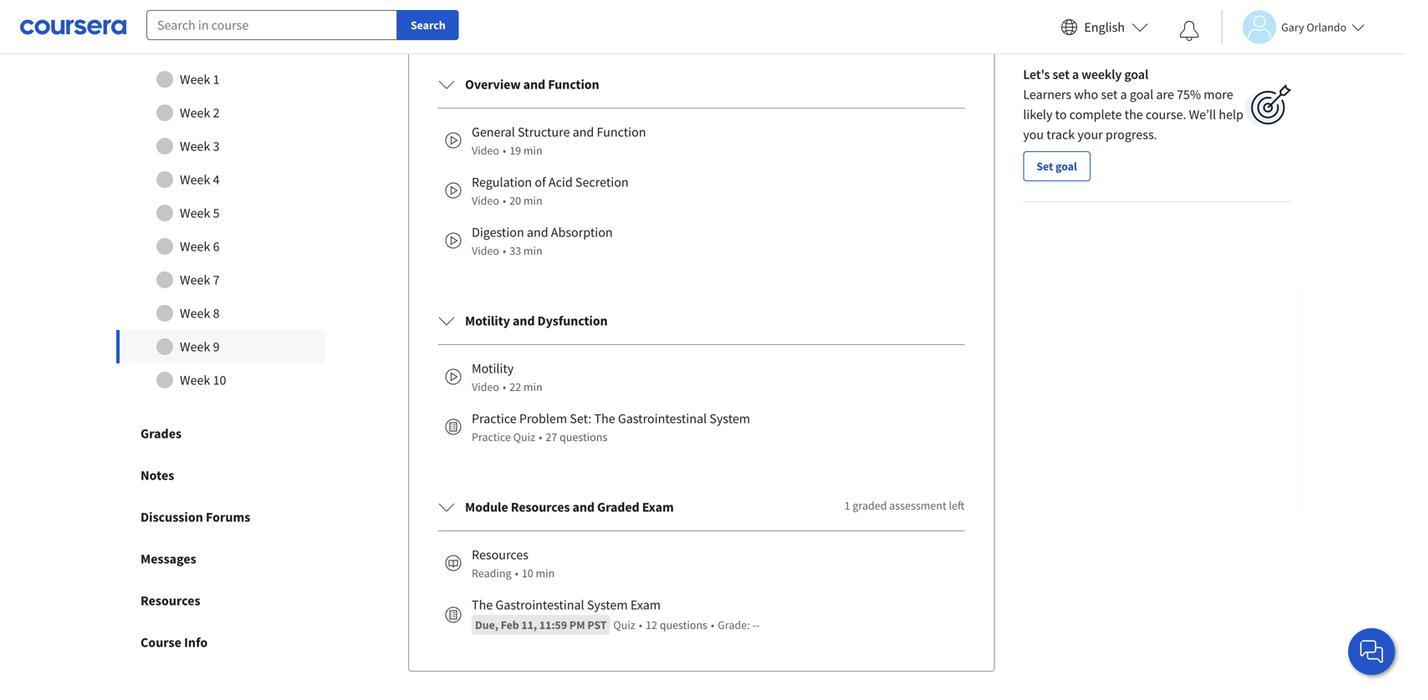 Task type: vqa. For each thing, say whether or not it's contained in the screenshot.
reviews) associated with Software
no



Task type: locate. For each thing, give the bounding box(es) containing it.
0 horizontal spatial set
[[1052, 66, 1069, 83]]

search button
[[397, 10, 459, 40]]

week for week 2
[[180, 105, 210, 121]]

1 vertical spatial questions
[[660, 618, 707, 633]]

and right structure
[[573, 124, 594, 141]]

a up "the"
[[1120, 86, 1127, 103]]

week up 'week 2'
[[180, 71, 210, 88]]

week 4
[[180, 172, 220, 188]]

0 vertical spatial motility
[[465, 313, 510, 330]]

min
[[523, 143, 542, 158], [523, 193, 542, 208], [523, 243, 542, 258], [523, 380, 542, 395], [536, 566, 555, 581]]

7 week from the top
[[180, 272, 210, 289]]

• inside general structure and function video • 19 min
[[503, 143, 506, 158]]

course
[[141, 635, 181, 652]]

coursera image
[[20, 14, 126, 40]]

let's set a weekly goal
[[1023, 66, 1148, 83]]

week 3 link
[[116, 130, 325, 163]]

set
[[1052, 66, 1069, 83], [1101, 86, 1118, 103]]

min right 33
[[523, 243, 542, 258]]

10
[[213, 372, 226, 389], [522, 566, 533, 581]]

1 - from the left
[[752, 618, 756, 633]]

goal for a
[[1130, 86, 1153, 103]]

general
[[472, 124, 515, 141]]

function inside dropdown button
[[548, 76, 599, 93]]

1 week from the top
[[180, 71, 210, 88]]

week left 2
[[180, 105, 210, 121]]

motility and dysfunction
[[465, 313, 608, 330]]

1 vertical spatial system
[[587, 597, 628, 614]]

1 vertical spatial 1
[[844, 499, 850, 514]]

10 right reading
[[522, 566, 533, 581]]

0 horizontal spatial a
[[1072, 66, 1079, 83]]

1 horizontal spatial gastrointestinal
[[618, 411, 707, 427]]

0 vertical spatial gastrointestinal
[[618, 411, 707, 427]]

course.
[[1146, 106, 1186, 123]]

4 week from the top
[[180, 172, 210, 188]]

2 video from the top
[[472, 193, 499, 208]]

4 video from the top
[[472, 380, 499, 395]]

resources right module
[[511, 499, 570, 516]]

0 horizontal spatial questions
[[560, 430, 607, 445]]

video left '22'
[[472, 380, 499, 395]]

• inside motility video • 22 min
[[503, 380, 506, 395]]

overview and function
[[465, 76, 599, 93]]

1 horizontal spatial questions
[[660, 618, 707, 633]]

resources link
[[100, 580, 341, 622]]

grades
[[141, 426, 182, 442]]

course info
[[141, 635, 208, 652]]

you
[[1023, 126, 1044, 143]]

and
[[523, 76, 545, 93], [573, 124, 594, 141], [527, 224, 548, 241], [513, 313, 535, 330], [572, 499, 595, 516]]

resources inside resources reading • 10 min
[[472, 547, 529, 564]]

week 1 link
[[116, 63, 325, 96]]

motility up motility video • 22 min on the left bottom
[[465, 313, 510, 330]]

set
[[1036, 159, 1053, 174]]

module resources and graded exam
[[465, 499, 674, 516]]

1 horizontal spatial 10
[[522, 566, 533, 581]]

motility video • 22 min
[[472, 361, 542, 395]]

quiz down problem
[[513, 430, 535, 445]]

exam right 'graded' on the bottom left
[[642, 499, 674, 516]]

week for week 8
[[180, 305, 210, 322]]

to
[[1055, 106, 1067, 123]]

min right 20
[[523, 193, 542, 208]]

info
[[184, 635, 208, 652]]

quiz inside practice problem set: the gastrointestinal  system practice quiz • 27 questions
[[513, 430, 535, 445]]

grade:
[[718, 618, 750, 633]]

and right overview
[[523, 76, 545, 93]]

0 horizontal spatial 1
[[213, 71, 220, 88]]

0 vertical spatial quiz
[[513, 430, 535, 445]]

and inside the digestion and absorption video • 33 min
[[527, 224, 548, 241]]

• left 20
[[503, 193, 506, 208]]

• left 33
[[503, 243, 506, 258]]

gastrointestinal up 11,
[[495, 597, 584, 614]]

min inside general structure and function video • 19 min
[[523, 143, 542, 158]]

motility for video
[[472, 361, 514, 377]]

1 horizontal spatial system
[[709, 411, 750, 427]]

• left grade:
[[711, 618, 714, 633]]

0 vertical spatial function
[[548, 76, 599, 93]]

a inside learners who set a goal are 75% more likely to complete the course. we'll help you track your progress.
[[1120, 86, 1127, 103]]

4
[[213, 172, 220, 188]]

show notifications image
[[1179, 21, 1199, 41]]

1 vertical spatial 10
[[522, 566, 533, 581]]

questions right 12 at the bottom left of the page
[[660, 618, 707, 633]]

-
[[752, 618, 756, 633], [756, 618, 759, 633]]

• right reading
[[515, 566, 518, 581]]

1 horizontal spatial 1
[[844, 499, 850, 514]]

1 vertical spatial motility
[[472, 361, 514, 377]]

likely
[[1023, 106, 1052, 123]]

structure
[[518, 124, 570, 141]]

english
[[1084, 19, 1125, 36]]

0 horizontal spatial system
[[587, 597, 628, 614]]

goal for weekly
[[1124, 66, 1148, 83]]

week 2 link
[[116, 96, 325, 130]]

learners
[[1023, 86, 1071, 103]]

the right 'set:'
[[594, 411, 615, 427]]

digestion and absorption video • 33 min
[[472, 224, 613, 258]]

week left 7
[[180, 272, 210, 289]]

1 vertical spatial set
[[1101, 86, 1118, 103]]

video inside motility video • 22 min
[[472, 380, 499, 395]]

resources down messages
[[141, 593, 200, 610]]

week 7
[[180, 272, 220, 289]]

10 inside resources reading • 10 min
[[522, 566, 533, 581]]

function inside general structure and function video • 19 min
[[597, 124, 646, 141]]

practice
[[472, 411, 517, 427], [472, 430, 511, 445]]

1 vertical spatial gastrointestinal
[[495, 597, 584, 614]]

motility up '22'
[[472, 361, 514, 377]]

quiz left 12 at the bottom left of the page
[[613, 618, 635, 633]]

• inside resources reading • 10 min
[[515, 566, 518, 581]]

and for absorption
[[527, 224, 548, 241]]

2 week from the top
[[180, 105, 210, 121]]

min right '22'
[[523, 380, 542, 395]]

video inside the regulation of acid secretion video • 20 min
[[472, 193, 499, 208]]

2 vertical spatial goal
[[1055, 159, 1077, 174]]

min inside the digestion and absorption video • 33 min
[[523, 243, 542, 258]]

secretion
[[575, 174, 629, 191]]

and right digestion
[[527, 224, 548, 241]]

1 horizontal spatial a
[[1120, 86, 1127, 103]]

messages link
[[100, 539, 341, 580]]

exam up 12 at the bottom left of the page
[[630, 597, 661, 614]]

11:59
[[539, 618, 567, 633]]

week left 6
[[180, 238, 210, 255]]

let's
[[1023, 66, 1050, 83]]

6 week from the top
[[180, 238, 210, 255]]

dysfunction
[[537, 313, 608, 330]]

system
[[709, 411, 750, 427], [587, 597, 628, 614]]

a up who on the top of the page
[[1072, 66, 1079, 83]]

and inside "dropdown button"
[[513, 313, 535, 330]]

1 up 2
[[213, 71, 220, 88]]

motility and dysfunction button
[[425, 298, 978, 345]]

• left '22'
[[503, 380, 506, 395]]

week 2
[[180, 105, 220, 121]]

min right 19
[[523, 143, 542, 158]]

1 vertical spatial quiz
[[613, 618, 635, 633]]

questions inside practice problem set: the gastrointestinal  system practice quiz • 27 questions
[[560, 430, 607, 445]]

• inside the digestion and absorption video • 33 min
[[503, 243, 506, 258]]

20
[[510, 193, 521, 208]]

notes
[[141, 468, 174, 484]]

week down week 9
[[180, 372, 210, 389]]

week left 9
[[180, 339, 210, 356]]

goal
[[1124, 66, 1148, 83], [1130, 86, 1153, 103], [1055, 159, 1077, 174]]

discussion
[[141, 509, 203, 526]]

goal right "weekly" at right
[[1124, 66, 1148, 83]]

resources up reading
[[472, 547, 529, 564]]

8
[[213, 305, 220, 322]]

9 week from the top
[[180, 339, 210, 356]]

video down digestion
[[472, 243, 499, 258]]

1 vertical spatial the
[[472, 597, 493, 614]]

set down "weekly" at right
[[1101, 86, 1118, 103]]

the inside practice problem set: the gastrointestinal  system practice quiz • 27 questions
[[594, 411, 615, 427]]

motility inside motility video • 22 min
[[472, 361, 514, 377]]

• left 19
[[503, 143, 506, 158]]

0 vertical spatial a
[[1072, 66, 1079, 83]]

0 vertical spatial resources
[[511, 499, 570, 516]]

0 horizontal spatial the
[[472, 597, 493, 614]]

1 horizontal spatial the
[[594, 411, 615, 427]]

questions down 'set:'
[[560, 430, 607, 445]]

week 7 link
[[116, 264, 325, 297]]

0 vertical spatial goal
[[1124, 66, 1148, 83]]

0 horizontal spatial quiz
[[513, 430, 535, 445]]

5
[[213, 205, 220, 222]]

1 left graded
[[844, 499, 850, 514]]

week left 4
[[180, 172, 210, 188]]

goal inside learners who set a goal are 75% more likely to complete the course. we'll help you track your progress.
[[1130, 86, 1153, 103]]

2 - from the left
[[756, 618, 759, 633]]

0 vertical spatial questions
[[560, 430, 607, 445]]

1 vertical spatial a
[[1120, 86, 1127, 103]]

quiz
[[513, 430, 535, 445], [613, 618, 635, 633]]

min up 11:59
[[536, 566, 555, 581]]

10 week from the top
[[180, 372, 210, 389]]

goal up "the"
[[1130, 86, 1153, 103]]

0 horizontal spatial 10
[[213, 372, 226, 389]]

and left dysfunction
[[513, 313, 535, 330]]

and inside dropdown button
[[523, 76, 545, 93]]

orlando
[[1307, 20, 1347, 35]]

3 video from the top
[[472, 243, 499, 258]]

questions inside the gastrointestinal system exam due, feb 11, 11:59 pm pst quiz • 12 questions • grade: --
[[660, 618, 707, 633]]

gastrointestinal inside practice problem set: the gastrointestinal  system practice quiz • 27 questions
[[618, 411, 707, 427]]

1 vertical spatial resources
[[472, 547, 529, 564]]

assessment
[[889, 499, 946, 514]]

motility inside "dropdown button"
[[465, 313, 510, 330]]

resources
[[511, 499, 570, 516], [472, 547, 529, 564], [141, 593, 200, 610]]

week 10 link
[[116, 364, 325, 397]]

0 vertical spatial set
[[1052, 66, 1069, 83]]

video down general in the left top of the page
[[472, 143, 499, 158]]

resources reading • 10 min
[[472, 547, 555, 581]]

1 vertical spatial goal
[[1130, 86, 1153, 103]]

weekly
[[1081, 66, 1122, 83]]

week for week 4
[[180, 172, 210, 188]]

quiz inside the gastrointestinal system exam due, feb 11, 11:59 pm pst quiz • 12 questions • grade: --
[[613, 618, 635, 633]]

0 horizontal spatial gastrointestinal
[[495, 597, 584, 614]]

gastrointestinal right 'set:'
[[618, 411, 707, 427]]

0 vertical spatial practice
[[472, 411, 517, 427]]

Search in course text field
[[146, 10, 397, 40]]

1 vertical spatial function
[[597, 124, 646, 141]]

resources for resources
[[141, 593, 200, 610]]

set up learners
[[1052, 66, 1069, 83]]

1 vertical spatial practice
[[472, 430, 511, 445]]

week for week 6
[[180, 238, 210, 255]]

1 horizontal spatial quiz
[[613, 618, 635, 633]]

function up secretion
[[597, 124, 646, 141]]

0 vertical spatial the
[[594, 411, 615, 427]]

week left 3 on the left of the page
[[180, 138, 210, 155]]

exam
[[642, 499, 674, 516], [630, 597, 661, 614]]

video down regulation
[[472, 193, 499, 208]]

5 week from the top
[[180, 205, 210, 222]]

reading
[[472, 566, 511, 581]]

2 vertical spatial resources
[[141, 593, 200, 610]]

2 practice from the top
[[472, 430, 511, 445]]

motility for and
[[465, 313, 510, 330]]

1 video from the top
[[472, 143, 499, 158]]

gastrointestinal
[[618, 411, 707, 427], [495, 597, 584, 614]]

week left "5"
[[180, 205, 210, 222]]

3 week from the top
[[180, 138, 210, 155]]

• left 27 at bottom
[[539, 430, 542, 445]]

8 week from the top
[[180, 305, 210, 322]]

function up structure
[[548, 76, 599, 93]]

10 down week 9 link
[[213, 372, 226, 389]]

goal right set
[[1055, 159, 1077, 174]]

0 vertical spatial system
[[709, 411, 750, 427]]

who
[[1074, 86, 1098, 103]]

1 horizontal spatial set
[[1101, 86, 1118, 103]]

goal inside button
[[1055, 159, 1077, 174]]

due,
[[475, 618, 498, 633]]

video
[[472, 143, 499, 158], [472, 193, 499, 208], [472, 243, 499, 258], [472, 380, 499, 395]]

questions
[[560, 430, 607, 445], [660, 618, 707, 633]]

1 vertical spatial exam
[[630, 597, 661, 614]]

week left 8
[[180, 305, 210, 322]]

the up 'due,'
[[472, 597, 493, 614]]

search
[[411, 18, 445, 33]]

grades link
[[100, 413, 341, 455]]



Task type: describe. For each thing, give the bounding box(es) containing it.
graded
[[597, 499, 639, 516]]

week for week 3
[[180, 138, 210, 155]]

the gastrointestinal system exam due, feb 11, 11:59 pm pst quiz • 12 questions • grade: --
[[472, 597, 759, 633]]

0 vertical spatial 1
[[213, 71, 220, 88]]

pm
[[569, 618, 585, 633]]

27
[[546, 430, 557, 445]]

min inside resources reading • 10 min
[[536, 566, 555, 581]]

75%
[[1177, 86, 1201, 103]]

acid
[[549, 174, 573, 191]]

we'll
[[1189, 106, 1216, 123]]

graded
[[853, 499, 887, 514]]

6
[[213, 238, 220, 255]]

and inside general structure and function video • 19 min
[[573, 124, 594, 141]]

course info link
[[100, 622, 341, 664]]

week 5 link
[[116, 197, 325, 230]]

week for week 1
[[180, 71, 210, 88]]

set goal
[[1036, 159, 1077, 174]]

• left 12 at the bottom left of the page
[[639, 618, 642, 633]]

22
[[510, 380, 521, 395]]

• inside the regulation of acid secretion video • 20 min
[[503, 193, 506, 208]]

module
[[465, 499, 508, 516]]

week for week 9
[[180, 339, 210, 356]]

are
[[1156, 86, 1174, 103]]

discussion forums
[[141, 509, 250, 526]]

left
[[949, 499, 965, 514]]

english button
[[1054, 0, 1155, 54]]

video inside the digestion and absorption video • 33 min
[[472, 243, 499, 258]]

2
[[213, 105, 220, 121]]

set inside learners who set a goal are 75% more likely to complete the course. we'll help you track your progress.
[[1101, 86, 1118, 103]]

week 10
[[180, 372, 226, 389]]

overview
[[465, 76, 521, 93]]

week 4 link
[[116, 163, 325, 197]]

week for week 5
[[180, 205, 210, 222]]

overview and function button
[[425, 61, 978, 108]]

the
[[1125, 106, 1143, 123]]

and for dysfunction
[[513, 313, 535, 330]]

12
[[646, 618, 657, 633]]

regulation of acid secretion video • 20 min
[[472, 174, 629, 208]]

week 9 link
[[116, 330, 325, 364]]

of
[[535, 174, 546, 191]]

resources for resources reading • 10 min
[[472, 547, 529, 564]]

11,
[[521, 618, 537, 633]]

0 vertical spatial exam
[[642, 499, 674, 516]]

19
[[510, 143, 521, 158]]

week 9
[[180, 339, 220, 356]]

more
[[1204, 86, 1233, 103]]

set:
[[570, 411, 591, 427]]

exam inside the gastrointestinal system exam due, feb 11, 11:59 pm pst quiz • 12 questions • grade: --
[[630, 597, 661, 614]]

week for week 7
[[180, 272, 210, 289]]

min inside the regulation of acid secretion video • 20 min
[[523, 193, 542, 208]]

7
[[213, 272, 220, 289]]

33
[[510, 243, 521, 258]]

track
[[1047, 126, 1075, 143]]

notes link
[[100, 455, 341, 497]]

week for week 10
[[180, 372, 210, 389]]

gary
[[1281, 20, 1304, 35]]

0 vertical spatial 10
[[213, 372, 226, 389]]

set goal button
[[1023, 151, 1090, 182]]

discussion forums link
[[100, 497, 341, 539]]

week 1
[[180, 71, 220, 88]]

feb
[[501, 618, 519, 633]]

problem
[[519, 411, 567, 427]]

digestion
[[472, 224, 524, 241]]

week 5
[[180, 205, 220, 222]]

your
[[1077, 126, 1103, 143]]

progress.
[[1106, 126, 1157, 143]]

messages
[[141, 551, 196, 568]]

gastrointestinal inside the gastrointestinal system exam due, feb 11, 11:59 pm pst quiz • 12 questions • grade: --
[[495, 597, 584, 614]]

help center image
[[1362, 642, 1382, 662]]

complete
[[1069, 106, 1122, 123]]

learners who set a goal are 75% more likely to complete the course. we'll help you track your progress.
[[1023, 86, 1244, 143]]

the inside the gastrointestinal system exam due, feb 11, 11:59 pm pst quiz • 12 questions • grade: --
[[472, 597, 493, 614]]

3
[[213, 138, 220, 155]]

1 graded assessment left
[[844, 499, 965, 514]]

help
[[1219, 106, 1244, 123]]

practice problem set: the gastrointestinal  system practice quiz • 27 questions
[[472, 411, 750, 445]]

gary orlando
[[1281, 20, 1347, 35]]

1 practice from the top
[[472, 411, 517, 427]]

9
[[213, 339, 220, 356]]

• inside practice problem set: the gastrointestinal  system practice quiz • 27 questions
[[539, 430, 542, 445]]

and for function
[[523, 76, 545, 93]]

and left 'graded' on the bottom left
[[572, 499, 595, 516]]

chat with us image
[[1358, 639, 1385, 666]]

system inside the gastrointestinal system exam due, feb 11, 11:59 pm pst quiz • 12 questions • grade: --
[[587, 597, 628, 614]]

absorption
[[551, 224, 613, 241]]

min inside motility video • 22 min
[[523, 380, 542, 395]]

general structure and function video • 19 min
[[472, 124, 646, 158]]

gary orlando button
[[1221, 10, 1365, 44]]

video inside general structure and function video • 19 min
[[472, 143, 499, 158]]

forums
[[206, 509, 250, 526]]

system inside practice problem set: the gastrointestinal  system practice quiz • 27 questions
[[709, 411, 750, 427]]

week 6 link
[[116, 230, 325, 264]]

pst
[[587, 618, 607, 633]]

week 8 link
[[116, 297, 325, 330]]



